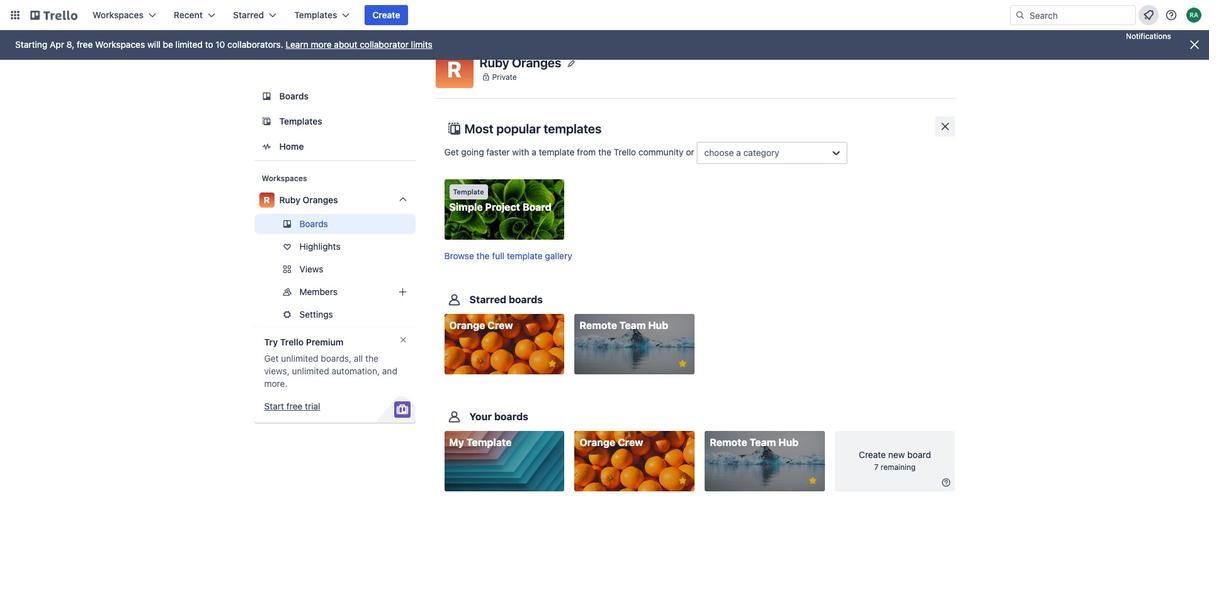 Task type: vqa. For each thing, say whether or not it's contained in the screenshot.
The Limits
yes



Task type: locate. For each thing, give the bounding box(es) containing it.
notifications tooltip
[[1122, 30, 1175, 43]]

0 vertical spatial remote
[[580, 320, 617, 331]]

a
[[532, 147, 537, 157], [736, 147, 741, 158]]

1 vertical spatial get
[[264, 353, 279, 364]]

r button
[[436, 50, 473, 88]]

trello right try
[[280, 337, 304, 348]]

0 horizontal spatial create
[[373, 9, 400, 20]]

boards right the your
[[494, 412, 528, 423]]

template right full
[[507, 251, 543, 262]]

unlimited up the views,
[[281, 353, 318, 364]]

ruby oranges up "private"
[[480, 55, 561, 70]]

starting apr 8, free workspaces will be limited to 10 collaborators. learn more about collaborator limits
[[15, 39, 433, 50]]

a right with
[[532, 147, 537, 157]]

1 horizontal spatial a
[[736, 147, 741, 158]]

ruby oranges
[[480, 55, 561, 70], [279, 195, 338, 205]]

the right all
[[365, 353, 379, 364]]

1 boards link from the top
[[254, 85, 415, 108]]

trello left the community
[[614, 147, 636, 157]]

highlights link
[[254, 237, 415, 257]]

0 horizontal spatial hub
[[648, 320, 669, 331]]

0 vertical spatial crew
[[488, 320, 513, 331]]

0 vertical spatial boards link
[[254, 85, 415, 108]]

search image
[[1015, 10, 1025, 20]]

oranges up highlights
[[303, 195, 338, 205]]

free inside button
[[286, 401, 303, 412]]

0 vertical spatial hub
[[648, 320, 669, 331]]

0 vertical spatial starred
[[233, 9, 264, 20]]

1 vertical spatial team
[[750, 437, 776, 449]]

1 horizontal spatial orange crew
[[580, 437, 643, 449]]

add image
[[395, 285, 410, 300]]

views,
[[264, 366, 290, 377]]

starred
[[233, 9, 264, 20], [470, 294, 506, 306]]

1 vertical spatial workspaces
[[95, 39, 145, 50]]

a right choose
[[736, 147, 741, 158]]

1 horizontal spatial free
[[286, 401, 303, 412]]

1 horizontal spatial remote
[[710, 437, 747, 449]]

board
[[523, 202, 552, 213]]

get inside try trello premium get unlimited boards, all the views, unlimited automation, and more.
[[264, 353, 279, 364]]

ruby
[[480, 55, 509, 70], [279, 195, 300, 205]]

0 vertical spatial orange crew link
[[444, 314, 564, 375]]

starred up collaborators.
[[233, 9, 264, 20]]

1 vertical spatial r
[[264, 195, 270, 205]]

2 vertical spatial the
[[365, 353, 379, 364]]

0 vertical spatial ruby oranges
[[480, 55, 561, 70]]

boards link
[[254, 85, 415, 108], [254, 214, 415, 234]]

gallery
[[545, 251, 572, 262]]

1 vertical spatial create
[[859, 450, 886, 461]]

templates inside templates "link"
[[279, 116, 322, 127]]

2 boards link from the top
[[254, 214, 415, 234]]

ruby oranges up highlights
[[279, 195, 338, 205]]

1 vertical spatial template
[[507, 251, 543, 262]]

template
[[453, 188, 484, 196], [467, 437, 512, 449]]

1 vertical spatial templates
[[279, 116, 322, 127]]

0 horizontal spatial oranges
[[303, 195, 338, 205]]

0 vertical spatial ruby
[[480, 55, 509, 70]]

0 horizontal spatial team
[[620, 320, 646, 331]]

r
[[447, 56, 462, 82], [264, 195, 270, 205]]

members
[[300, 287, 338, 297]]

primary element
[[0, 0, 1209, 30]]

1 horizontal spatial starred
[[470, 294, 506, 306]]

starred down full
[[470, 294, 506, 306]]

template down templates
[[539, 147, 575, 157]]

1 vertical spatial ruby
[[279, 195, 300, 205]]

1 horizontal spatial trello
[[614, 147, 636, 157]]

1 vertical spatial remote team hub
[[710, 437, 799, 449]]

template down the your
[[467, 437, 512, 449]]

oranges
[[512, 55, 561, 70], [303, 195, 338, 205]]

boards right board image
[[279, 91, 309, 101]]

workspaces
[[93, 9, 144, 20], [95, 39, 145, 50], [262, 174, 307, 183]]

1 vertical spatial starred
[[470, 294, 506, 306]]

create up the 7
[[859, 450, 886, 461]]

0 vertical spatial r
[[447, 56, 462, 82]]

orange crew link
[[444, 314, 564, 375], [575, 432, 695, 492]]

the
[[598, 147, 611, 157], [477, 251, 490, 262], [365, 353, 379, 364]]

1 horizontal spatial orange
[[580, 437, 616, 449]]

create
[[373, 9, 400, 20], [859, 450, 886, 461]]

0 horizontal spatial get
[[264, 353, 279, 364]]

0 vertical spatial the
[[598, 147, 611, 157]]

boards
[[279, 91, 309, 101], [300, 219, 328, 229]]

template inside the template simple project board
[[453, 188, 484, 196]]

members link
[[254, 282, 415, 302]]

template up simple
[[453, 188, 484, 196]]

category
[[744, 147, 780, 158]]

1 vertical spatial boards link
[[254, 214, 415, 234]]

my
[[449, 437, 464, 449]]

my template link
[[444, 432, 564, 492]]

1 horizontal spatial oranges
[[512, 55, 561, 70]]

create inside create new board 7 remaining
[[859, 450, 886, 461]]

0 vertical spatial remote team hub
[[580, 320, 669, 331]]

start free trial
[[264, 401, 320, 412]]

the left full
[[477, 251, 490, 262]]

or
[[686, 147, 694, 157]]

get left going
[[444, 147, 459, 157]]

0 vertical spatial get
[[444, 147, 459, 157]]

free right 8,
[[77, 39, 93, 50]]

ruby up "private"
[[480, 55, 509, 70]]

remote team hub link
[[575, 314, 695, 375], [705, 432, 825, 492]]

r left "private"
[[447, 56, 462, 82]]

free
[[77, 39, 93, 50], [286, 401, 303, 412]]

0 horizontal spatial remote
[[580, 320, 617, 331]]

crew
[[488, 320, 513, 331], [618, 437, 643, 449]]

remote team hub
[[580, 320, 669, 331], [710, 437, 799, 449]]

1 horizontal spatial r
[[447, 56, 462, 82]]

1 vertical spatial crew
[[618, 437, 643, 449]]

0 horizontal spatial the
[[365, 353, 379, 364]]

0 vertical spatial boards
[[509, 294, 543, 306]]

0 vertical spatial free
[[77, 39, 93, 50]]

free left the trial
[[286, 401, 303, 412]]

1 vertical spatial boards
[[494, 412, 528, 423]]

start free trial button
[[264, 401, 320, 413]]

1 vertical spatial remote
[[710, 437, 747, 449]]

unlimited
[[281, 353, 318, 364], [292, 366, 329, 377]]

1 horizontal spatial orange crew link
[[575, 432, 695, 492]]

orange crew
[[449, 320, 513, 331], [580, 437, 643, 449]]

click to unstar this board. it will be removed from your starred list. image
[[547, 359, 558, 370], [677, 359, 688, 370], [677, 476, 688, 487], [807, 476, 819, 487]]

create up collaborator
[[373, 9, 400, 20]]

1 vertical spatial orange crew
[[580, 437, 643, 449]]

more
[[311, 39, 332, 50]]

premium
[[306, 337, 344, 348]]

0 horizontal spatial crew
[[488, 320, 513, 331]]

recent button
[[166, 5, 223, 25]]

1 horizontal spatial remote team hub link
[[705, 432, 825, 492]]

boards up highlights
[[300, 219, 328, 229]]

faster
[[486, 147, 510, 157]]

1 horizontal spatial ruby oranges
[[480, 55, 561, 70]]

choose a category
[[704, 147, 780, 158]]

0 vertical spatial template
[[453, 188, 484, 196]]

0 horizontal spatial trello
[[280, 337, 304, 348]]

0 horizontal spatial orange crew
[[449, 320, 513, 331]]

templates link
[[254, 110, 415, 133]]

get up the views,
[[264, 353, 279, 364]]

ruby down home in the left of the page
[[279, 195, 300, 205]]

boards link up highlights link
[[254, 214, 415, 234]]

1 horizontal spatial crew
[[618, 437, 643, 449]]

sm image
[[940, 477, 953, 490]]

r down home icon
[[264, 195, 270, 205]]

create inside create button
[[373, 9, 400, 20]]

boards
[[509, 294, 543, 306], [494, 412, 528, 423]]

get
[[444, 147, 459, 157], [264, 353, 279, 364]]

1 vertical spatial trello
[[280, 337, 304, 348]]

starred for starred
[[233, 9, 264, 20]]

try trello premium get unlimited boards, all the views, unlimited automation, and more.
[[264, 337, 397, 389]]

templates up home in the left of the page
[[279, 116, 322, 127]]

2 horizontal spatial the
[[598, 147, 611, 157]]

boards down browse the full template gallery
[[509, 294, 543, 306]]

0 horizontal spatial remote team hub link
[[575, 314, 695, 375]]

1 vertical spatial hub
[[779, 437, 799, 449]]

0 horizontal spatial ruby oranges
[[279, 195, 338, 205]]

0 horizontal spatial starred
[[233, 9, 264, 20]]

boards link up templates "link"
[[254, 85, 415, 108]]

0 vertical spatial templates
[[294, 9, 337, 20]]

0 horizontal spatial remote team hub
[[580, 320, 669, 331]]

unlimited down the boards,
[[292, 366, 329, 377]]

orange crew for left orange crew link
[[449, 320, 513, 331]]

apr
[[50, 39, 64, 50]]

create for create new board 7 remaining
[[859, 450, 886, 461]]

1 horizontal spatial hub
[[779, 437, 799, 449]]

7
[[874, 463, 879, 473]]

going
[[461, 147, 484, 157]]

views
[[300, 264, 324, 275]]

0 vertical spatial boards
[[279, 91, 309, 101]]

0 vertical spatial workspaces
[[93, 9, 144, 20]]

1 horizontal spatial team
[[750, 437, 776, 449]]

home
[[279, 141, 304, 152]]

1 horizontal spatial the
[[477, 251, 490, 262]]

board image
[[259, 89, 274, 104]]

the right the from
[[598, 147, 611, 157]]

0 vertical spatial orange
[[449, 320, 485, 331]]

0 horizontal spatial r
[[264, 195, 270, 205]]

team
[[620, 320, 646, 331], [750, 437, 776, 449]]

templates up more
[[294, 9, 337, 20]]

1 horizontal spatial create
[[859, 450, 886, 461]]

hub
[[648, 320, 669, 331], [779, 437, 799, 449]]

open information menu image
[[1165, 9, 1178, 21]]

1 vertical spatial free
[[286, 401, 303, 412]]

settings link
[[254, 305, 415, 325]]

0 vertical spatial orange crew
[[449, 320, 513, 331]]

remote
[[580, 320, 617, 331], [710, 437, 747, 449]]

oranges up "private"
[[512, 55, 561, 70]]

1 vertical spatial orange
[[580, 437, 616, 449]]

views link
[[254, 260, 415, 280]]

1 vertical spatial remote team hub link
[[705, 432, 825, 492]]

0 vertical spatial create
[[373, 9, 400, 20]]

starred inside starred popup button
[[233, 9, 264, 20]]

1 vertical spatial boards
[[300, 219, 328, 229]]

the inside try trello premium get unlimited boards, all the views, unlimited automation, and more.
[[365, 353, 379, 364]]

0 vertical spatial team
[[620, 320, 646, 331]]



Task type: describe. For each thing, give the bounding box(es) containing it.
start
[[264, 401, 284, 412]]

template board image
[[259, 114, 274, 129]]

community
[[639, 147, 684, 157]]

0 horizontal spatial orange crew link
[[444, 314, 564, 375]]

1 horizontal spatial ruby
[[480, 55, 509, 70]]

1 vertical spatial ruby oranges
[[279, 195, 338, 205]]

0 vertical spatial oranges
[[512, 55, 561, 70]]

get going faster with a template from the trello community or
[[444, 147, 697, 157]]

remaining
[[881, 463, 916, 473]]

starred for starred boards
[[470, 294, 506, 306]]

full
[[492, 251, 505, 262]]

8,
[[67, 39, 74, 50]]

0 horizontal spatial ruby
[[279, 195, 300, 205]]

the for get going faster with a template from the trello community or
[[598, 147, 611, 157]]

1 vertical spatial orange crew link
[[575, 432, 695, 492]]

r inside button
[[447, 56, 462, 82]]

0 horizontal spatial a
[[532, 147, 537, 157]]

to
[[205, 39, 213, 50]]

limits
[[411, 39, 433, 50]]

orange crew for orange crew link to the bottom
[[580, 437, 643, 449]]

1 vertical spatial template
[[467, 437, 512, 449]]

collaborators.
[[227, 39, 283, 50]]

0 horizontal spatial free
[[77, 39, 93, 50]]

1 vertical spatial oranges
[[303, 195, 338, 205]]

settings
[[300, 309, 333, 320]]

and
[[382, 366, 397, 377]]

boards for your boards
[[494, 412, 528, 423]]

learn more about collaborator limits link
[[286, 39, 433, 50]]

your
[[470, 412, 492, 423]]

most popular templates
[[465, 122, 602, 136]]

browse the full template gallery link
[[444, 251, 572, 262]]

starred boards
[[470, 294, 543, 306]]

0 notifications image
[[1141, 8, 1156, 23]]

your boards
[[470, 412, 528, 423]]

project
[[485, 202, 520, 213]]

learn
[[286, 39, 309, 50]]

1 horizontal spatial get
[[444, 147, 459, 157]]

automation,
[[332, 366, 380, 377]]

10
[[216, 39, 225, 50]]

collaborator
[[360, 39, 409, 50]]

create new board 7 remaining
[[859, 450, 931, 473]]

all
[[354, 353, 363, 364]]

2 vertical spatial workspaces
[[262, 174, 307, 183]]

workspaces button
[[85, 5, 164, 25]]

with
[[512, 147, 529, 157]]

highlights
[[300, 241, 341, 252]]

template simple project board
[[449, 188, 552, 213]]

0 vertical spatial unlimited
[[281, 353, 318, 364]]

trello inside try trello premium get unlimited boards, all the views, unlimited automation, and more.
[[280, 337, 304, 348]]

0 vertical spatial template
[[539, 147, 575, 157]]

try
[[264, 337, 278, 348]]

browse
[[444, 251, 474, 262]]

notifications
[[1126, 31, 1171, 41]]

Search field
[[1025, 6, 1136, 25]]

simple
[[449, 202, 483, 213]]

crew for left orange crew link
[[488, 320, 513, 331]]

0 vertical spatial trello
[[614, 147, 636, 157]]

templates inside 'templates' dropdown button
[[294, 9, 337, 20]]

browse the full template gallery
[[444, 251, 572, 262]]

new
[[888, 450, 905, 461]]

popular
[[497, 122, 541, 136]]

1 vertical spatial unlimited
[[292, 366, 329, 377]]

most
[[465, 122, 494, 136]]

crew for orange crew link to the bottom
[[618, 437, 643, 449]]

boards,
[[321, 353, 352, 364]]

starting
[[15, 39, 47, 50]]

1 horizontal spatial remote team hub
[[710, 437, 799, 449]]

workspaces inside dropdown button
[[93, 9, 144, 20]]

create for create
[[373, 9, 400, 20]]

templates
[[544, 122, 602, 136]]

templates button
[[287, 5, 357, 25]]

private
[[492, 72, 517, 82]]

my template
[[449, 437, 512, 449]]

the for try trello premium get unlimited boards, all the views, unlimited automation, and more.
[[365, 353, 379, 364]]

be
[[163, 39, 173, 50]]

more.
[[264, 379, 288, 389]]

limited
[[176, 39, 203, 50]]

will
[[147, 39, 160, 50]]

ruby anderson (rubyanderson7) image
[[1187, 8, 1202, 23]]

choose
[[704, 147, 734, 158]]

about
[[334, 39, 357, 50]]

trial
[[305, 401, 320, 412]]

home image
[[259, 139, 274, 154]]

0 vertical spatial remote team hub link
[[575, 314, 695, 375]]

home link
[[254, 135, 415, 158]]

boards for starred boards
[[509, 294, 543, 306]]

create button
[[365, 5, 408, 25]]

recent
[[174, 9, 203, 20]]

starred button
[[226, 5, 284, 25]]

back to home image
[[30, 5, 77, 25]]

1 vertical spatial the
[[477, 251, 490, 262]]

board
[[908, 450, 931, 461]]

0 horizontal spatial orange
[[449, 320, 485, 331]]

from
[[577, 147, 596, 157]]



